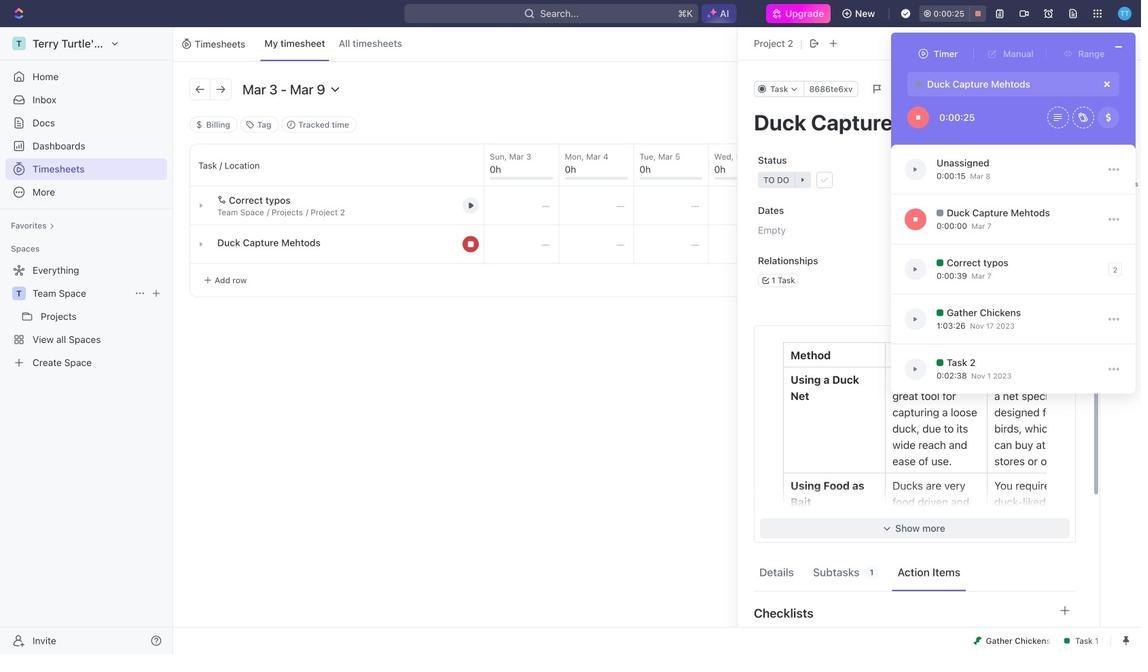 Task type: describe. For each thing, give the bounding box(es) containing it.
team space, , element
[[12, 287, 26, 300]]



Task type: vqa. For each thing, say whether or not it's contained in the screenshot.
the bottom Add Task button
no



Task type: locate. For each thing, give the bounding box(es) containing it.
sidebar navigation
[[0, 27, 176, 654]]

tree
[[5, 260, 167, 374]]

task sidebar navigation tab list
[[1103, 69, 1139, 235]]

drumstick bite image
[[974, 637, 982, 645]]

Edit task name text field
[[754, 109, 1076, 135]]

— text field
[[709, 187, 783, 225], [858, 187, 933, 225], [933, 187, 1008, 225], [709, 225, 783, 263], [933, 225, 1008, 263]]

tree inside sidebar navigation
[[5, 260, 167, 374]]

terry turtle's workspace, , element
[[12, 37, 26, 50]]

— text field
[[484, 187, 559, 225], [560, 187, 634, 225], [634, 187, 708, 225], [784, 187, 858, 225], [1008, 187, 1103, 225], [484, 225, 559, 263], [560, 225, 634, 263], [634, 225, 708, 263], [784, 225, 858, 263], [858, 225, 933, 263], [1008, 225, 1103, 263]]



